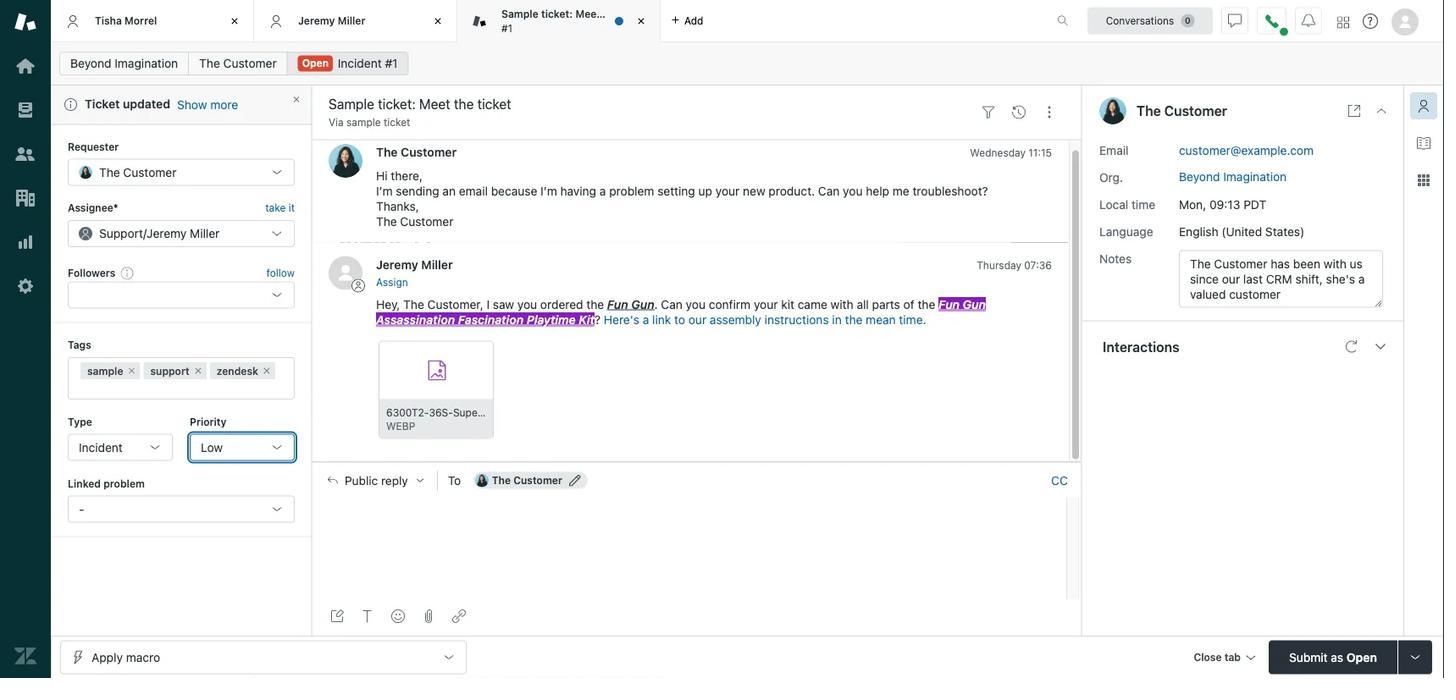 Task type: describe. For each thing, give the bounding box(es) containing it.
ticket updated show more
[[85, 97, 238, 111]]

zendesk products image
[[1338, 17, 1350, 28]]

events image
[[1012, 106, 1026, 119]]

thursday 07:36
[[977, 259, 1052, 271]]

organizations image
[[14, 187, 36, 209]]

thanks,
[[376, 199, 419, 213]]

english (united states)
[[1179, 225, 1305, 239]]

view more details image
[[1348, 104, 1361, 118]]

fun inside fun gun assassination fascination playtime kit
[[939, 298, 960, 312]]

followers element
[[68, 282, 295, 309]]

it
[[289, 202, 295, 214]]

cc
[[1051, 474, 1068, 488]]

07:36
[[1024, 259, 1052, 271]]

Public reply composer text field
[[320, 499, 1062, 534]]

ticket actions image
[[1043, 106, 1056, 119]]

0 vertical spatial sample
[[347, 116, 381, 128]]

linked problem element
[[68, 496, 295, 523]]

help
[[866, 184, 890, 198]]

displays possible ticket submission types image
[[1409, 651, 1422, 665]]

the customer inside 'requester' element
[[99, 165, 177, 179]]

2 avatar image from the top
[[329, 256, 363, 290]]

i
[[487, 298, 490, 312]]

low button
[[190, 434, 295, 461]]

show more button
[[177, 97, 238, 112]]

admin image
[[14, 275, 36, 297]]

tab containing sample ticket: meet the ticket
[[457, 0, 661, 42]]

customer up there,
[[401, 145, 457, 159]]

me
[[893, 184, 910, 198]]

states)
[[1266, 225, 1305, 239]]

0 horizontal spatial you
[[517, 298, 537, 312]]

assignee* element
[[68, 220, 295, 247]]

parts
[[872, 298, 900, 312]]

customer inside "secondary" element
[[223, 56, 277, 70]]

kit
[[781, 298, 795, 312]]

beyond inside "secondary" element
[[70, 56, 111, 70]]

the customer right customer@example.com image
[[492, 475, 562, 487]]

language
[[1100, 225, 1154, 239]]

submit as open
[[1289, 651, 1377, 665]]

customer inside hi there, i'm sending an email because i'm having a problem setting up your new product. can you help me troubleshoot? thanks, the customer
[[400, 214, 454, 228]]

1 horizontal spatial your
[[754, 298, 778, 312]]

sending
[[396, 184, 439, 198]]

to
[[674, 313, 685, 327]]

low
[[201, 440, 223, 454]]

requester
[[68, 141, 119, 153]]

jeremy for jeremy miller
[[298, 15, 335, 27]]

in
[[832, 313, 842, 327]]

interactions
[[1103, 339, 1180, 355]]

wednesday
[[970, 147, 1026, 159]]

type
[[68, 416, 92, 428]]

alert containing ticket updated
[[51, 86, 312, 125]]

hi
[[376, 169, 388, 182]]

customers image
[[14, 143, 36, 165]]

add button
[[661, 0, 714, 42]]

you inside hi there, i'm sending an email because i'm having a problem setting up your new product. can you help me troubleshoot? thanks, the customer
[[843, 184, 863, 198]]

ticket inside sample ticket: meet the ticket #1
[[622, 8, 651, 20]]

the up assassination
[[403, 298, 424, 312]]

customer context image
[[1417, 99, 1431, 113]]

1 vertical spatial open
[[1347, 651, 1377, 665]]

thursday
[[977, 259, 1022, 271]]

customer@example.com image
[[475, 474, 489, 488]]

insert emojis image
[[391, 610, 405, 624]]

?
[[595, 313, 601, 327]]

product.
[[769, 184, 815, 198]]

mon,
[[1179, 197, 1207, 211]]

format text image
[[361, 610, 374, 624]]

webp
[[386, 421, 415, 433]]

the right in
[[845, 313, 863, 327]]

the inside 'requester' element
[[99, 165, 120, 179]]

pdt
[[1244, 197, 1267, 211]]

1 vertical spatial imagination
[[1224, 169, 1287, 183]]

1 vertical spatial problem
[[103, 478, 145, 490]]

#1 inside "secondary" element
[[385, 56, 398, 70]]

Wednesday 11:15 text field
[[970, 147, 1052, 159]]

open inside "secondary" element
[[302, 57, 329, 69]]

our
[[689, 313, 707, 327]]

linked
[[68, 478, 101, 490]]

zendesk image
[[14, 646, 36, 668]]

user image
[[1100, 97, 1127, 125]]

0 horizontal spatial can
[[661, 298, 683, 312]]

incident button
[[68, 434, 173, 461]]

customer@example.com
[[1179, 143, 1314, 157]]

1 horizontal spatial close image
[[633, 13, 650, 30]]

the up ?
[[587, 298, 604, 312]]

notifications image
[[1302, 14, 1316, 28]]

can inside hi there, i'm sending an email because i'm having a problem setting up your new product. can you help me troubleshoot? thanks, the customer
[[818, 184, 840, 198]]

11:15
[[1029, 147, 1052, 159]]

wednesday 11:15
[[970, 147, 1052, 159]]

jeremy miller tab
[[254, 0, 457, 42]]

add
[[685, 15, 704, 27]]

assassination
[[376, 313, 455, 327]]

take
[[265, 202, 286, 214]]

jeremy miller assign
[[376, 257, 453, 289]]

support
[[150, 365, 190, 377]]

tabs tab list
[[51, 0, 1039, 42]]

1 vertical spatial the customer link
[[376, 145, 457, 159]]

1 avatar image from the top
[[329, 144, 363, 178]]

local time
[[1100, 197, 1156, 211]]

hey,
[[376, 298, 400, 312]]

meet
[[576, 8, 601, 20]]

close ticket collision notification image
[[291, 94, 302, 105]]

2 horizontal spatial close image
[[1375, 104, 1389, 118]]

email
[[459, 184, 488, 198]]

customer,
[[427, 298, 484, 312]]

draft mode image
[[330, 610, 344, 624]]

zendesk support image
[[14, 11, 36, 33]]

public
[[345, 474, 378, 488]]

hey, the customer, i saw you ordered the fun gun . can you confirm your kit came with all parts of the
[[376, 298, 939, 312]]

assign
[[376, 277, 408, 289]]

fun gun assassination fascination playtime kit
[[376, 298, 986, 327]]

reply
[[381, 474, 408, 488]]

? here's a link to our assembly instructions in the mean time.
[[595, 313, 926, 327]]

assignee*
[[68, 202, 118, 214]]

assembly
[[710, 313, 762, 327]]

take it button
[[265, 200, 295, 217]]

Thursday 07:36 text field
[[977, 259, 1052, 271]]

add attachment image
[[422, 610, 435, 624]]

1 gun from the left
[[631, 298, 655, 312]]

The Customer has been with us since our last CRM shift, she's a valued customer text field
[[1179, 250, 1383, 308]]

remove image for sample
[[127, 366, 137, 376]]

close image
[[430, 13, 446, 30]]

to
[[448, 474, 461, 488]]

1 horizontal spatial beyond
[[1179, 169, 1220, 183]]



Task type: vqa. For each thing, say whether or not it's contained in the screenshot.
data
no



Task type: locate. For each thing, give the bounding box(es) containing it.
avatar image left hi
[[329, 144, 363, 178]]

requester element
[[68, 159, 295, 186]]

the customer down requester
[[99, 165, 177, 179]]

0 vertical spatial can
[[818, 184, 840, 198]]

1 vertical spatial beyond imagination link
[[1179, 169, 1287, 183]]

time
[[1132, 197, 1156, 211]]

the customer inside conversationlabel log
[[376, 145, 457, 159]]

mean
[[866, 313, 896, 327]]

updated
[[123, 97, 170, 111]]

main element
[[0, 0, 51, 679]]

1 horizontal spatial miller
[[338, 15, 365, 27]]

hi there, i'm sending an email because i'm having a problem setting up your new product. can you help me troubleshoot? thanks, the customer
[[376, 169, 988, 228]]

0 vertical spatial avatar image
[[329, 144, 363, 178]]

confirm
[[709, 298, 751, 312]]

info on adding followers image
[[121, 266, 134, 280]]

beyond up ticket
[[70, 56, 111, 70]]

1 horizontal spatial ticket
[[622, 8, 651, 20]]

1 horizontal spatial problem
[[609, 184, 654, 198]]

beyond up mon,
[[1179, 169, 1220, 183]]

1 horizontal spatial you
[[686, 298, 706, 312]]

jeremy up close ticket collision notification image on the top left
[[298, 15, 335, 27]]

jeremy inside tab
[[298, 15, 335, 27]]

0 vertical spatial #1
[[502, 22, 513, 34]]

sample right via at the top
[[347, 116, 381, 128]]

beyond imagination link up 09:13
[[1179, 169, 1287, 183]]

09:13
[[1210, 197, 1241, 211]]

ticket right meet
[[622, 8, 651, 20]]

close image
[[226, 13, 243, 30], [633, 13, 650, 30], [1375, 104, 1389, 118]]

beyond imagination link down tisha morrel
[[59, 52, 189, 75]]

remove image
[[127, 366, 137, 376], [193, 366, 203, 376]]

1 horizontal spatial beyond imagination link
[[1179, 169, 1287, 183]]

playtime
[[527, 313, 576, 327]]

1 horizontal spatial i'm
[[541, 184, 557, 198]]

i'm left having
[[541, 184, 557, 198]]

there,
[[391, 169, 423, 182]]

1 vertical spatial can
[[661, 298, 683, 312]]

0 horizontal spatial #1
[[385, 56, 398, 70]]

1 vertical spatial miller
[[190, 227, 220, 241]]

tab
[[1225, 652, 1241, 664]]

knowledge image
[[1417, 136, 1431, 150]]

2 gun from the left
[[963, 298, 986, 312]]

miller inside assignee* element
[[190, 227, 220, 241]]

0 horizontal spatial sample
[[87, 365, 123, 377]]

the right user icon
[[1137, 103, 1161, 119]]

0 vertical spatial a
[[600, 184, 606, 198]]

1 horizontal spatial gun
[[963, 298, 986, 312]]

more
[[210, 97, 238, 111]]

imagination inside "secondary" element
[[115, 56, 178, 70]]

0 vertical spatial your
[[716, 184, 740, 198]]

get help image
[[1363, 14, 1378, 29]]

can right .
[[661, 298, 683, 312]]

0 horizontal spatial the customer link
[[188, 52, 288, 75]]

ticket:
[[541, 8, 573, 20]]

take it
[[265, 202, 295, 214]]

your right up
[[716, 184, 740, 198]]

apply macro
[[91, 651, 160, 665]]

1 horizontal spatial fun
[[939, 298, 960, 312]]

incident inside "secondary" element
[[338, 56, 382, 70]]

the customer link
[[188, 52, 288, 75], [376, 145, 457, 159]]

alert
[[51, 86, 312, 125]]

0 horizontal spatial your
[[716, 184, 740, 198]]

0 horizontal spatial ticket
[[384, 116, 410, 128]]

close image right view more details icon
[[1375, 104, 1389, 118]]

edit user image
[[569, 475, 581, 487]]

as
[[1331, 651, 1344, 665]]

a
[[600, 184, 606, 198], [643, 313, 649, 327]]

fun up here's
[[607, 298, 628, 312]]

gun
[[631, 298, 655, 312], [963, 298, 986, 312]]

the down 'thanks,'
[[376, 214, 397, 228]]

jeremy miller
[[298, 15, 365, 27]]

1 horizontal spatial jeremy
[[298, 15, 335, 27]]

macro
[[126, 651, 160, 665]]

beyond imagination up 09:13
[[1179, 169, 1287, 183]]

fun right of
[[939, 298, 960, 312]]

0 horizontal spatial gun
[[631, 298, 655, 312]]

0 horizontal spatial a
[[600, 184, 606, 198]]

the customer right user icon
[[1137, 103, 1228, 119]]

sample down tags
[[87, 365, 123, 377]]

0 vertical spatial jeremy
[[298, 15, 335, 27]]

0 vertical spatial beyond imagination link
[[59, 52, 189, 75]]

all
[[857, 298, 869, 312]]

1 vertical spatial beyond imagination
[[1179, 169, 1287, 183]]

cc button
[[1051, 473, 1068, 489]]

1 horizontal spatial #1
[[502, 22, 513, 34]]

the inside "secondary" element
[[199, 56, 220, 70]]

0 horizontal spatial miller
[[190, 227, 220, 241]]

1 horizontal spatial imagination
[[1224, 169, 1287, 183]]

incident #1
[[338, 56, 398, 70]]

1 vertical spatial jeremy
[[147, 227, 187, 241]]

customer
[[223, 56, 277, 70], [1165, 103, 1228, 119], [401, 145, 457, 159], [123, 165, 177, 179], [400, 214, 454, 228], [514, 475, 562, 487]]

0 horizontal spatial problem
[[103, 478, 145, 490]]

the right customer@example.com image
[[492, 475, 511, 487]]

views image
[[14, 99, 36, 121]]

imagination down customer@example.com
[[1224, 169, 1287, 183]]

mon, 09:13 pdt
[[1179, 197, 1267, 211]]

0 horizontal spatial close image
[[226, 13, 243, 30]]

(united
[[1222, 225, 1262, 239]]

can right product.
[[818, 184, 840, 198]]

miller up incident #1
[[338, 15, 365, 27]]

having
[[560, 184, 596, 198]]

filter image
[[982, 106, 995, 119]]

conversations
[[1106, 15, 1174, 27]]

sample
[[502, 8, 539, 20]]

saw
[[493, 298, 514, 312]]

imagination up updated
[[115, 56, 178, 70]]

0 vertical spatial ticket
[[622, 8, 651, 20]]

1 vertical spatial beyond
[[1179, 169, 1220, 183]]

close image up more
[[226, 13, 243, 30]]

gun up link
[[631, 298, 655, 312]]

close tab button
[[1186, 641, 1262, 677]]

0 vertical spatial beyond imagination
[[70, 56, 178, 70]]

2 fun from the left
[[939, 298, 960, 312]]

tags
[[68, 339, 91, 351]]

conversationlabel log
[[312, 130, 1082, 462]]

notes
[[1100, 252, 1132, 266]]

submit
[[1289, 651, 1328, 665]]

0 horizontal spatial fun
[[607, 298, 628, 312]]

follow button
[[267, 265, 295, 281]]

the up hi
[[376, 145, 398, 159]]

2 i'm from the left
[[541, 184, 557, 198]]

incident inside popup button
[[79, 440, 123, 454]]

2 horizontal spatial jeremy
[[376, 257, 418, 271]]

1 vertical spatial sample
[[87, 365, 123, 377]]

imagination
[[115, 56, 178, 70], [1224, 169, 1287, 183]]

0 vertical spatial open
[[302, 57, 329, 69]]

here's a link to our assembly instructions in the mean time. link
[[604, 313, 926, 327]]

ticket
[[85, 97, 120, 111]]

1 i'm from the left
[[376, 184, 393, 198]]

0 horizontal spatial jeremy
[[147, 227, 187, 241]]

setting
[[658, 184, 695, 198]]

close tab
[[1194, 652, 1241, 664]]

customer up /
[[123, 165, 177, 179]]

2 vertical spatial miller
[[421, 257, 453, 271]]

miller up customer, on the top left
[[421, 257, 453, 271]]

jeremy up the assign
[[376, 257, 418, 271]]

link
[[652, 313, 671, 327]]

came
[[798, 298, 828, 312]]

gun down thursday
[[963, 298, 986, 312]]

avatar image left assign button
[[329, 256, 363, 290]]

2 remove image from the left
[[193, 366, 203, 376]]

via sample ticket
[[329, 116, 410, 128]]

tab
[[457, 0, 661, 42]]

hide composer image
[[690, 456, 704, 469]]

avatar image
[[329, 144, 363, 178], [329, 256, 363, 290]]

1 horizontal spatial can
[[818, 184, 840, 198]]

support / jeremy miller
[[99, 227, 220, 241]]

miller for jeremy miller
[[338, 15, 365, 27]]

the up show more button
[[199, 56, 220, 70]]

jeremy inside jeremy miller assign
[[376, 257, 418, 271]]

#1 inside sample ticket: meet the ticket #1
[[502, 22, 513, 34]]

0 horizontal spatial beyond
[[70, 56, 111, 70]]

remove image left support
[[127, 366, 137, 376]]

1 vertical spatial incident
[[79, 440, 123, 454]]

problem down 'incident' popup button on the left of the page
[[103, 478, 145, 490]]

the
[[603, 8, 620, 20], [587, 298, 604, 312], [918, 298, 936, 312], [845, 313, 863, 327]]

0 horizontal spatial open
[[302, 57, 329, 69]]

the inside hi there, i'm sending an email because i'm having a problem setting up your new product. can you help me troubleshoot? thanks, the customer
[[376, 214, 397, 228]]

up
[[699, 184, 712, 198]]

the customer link up there,
[[376, 145, 457, 159]]

0 vertical spatial beyond
[[70, 56, 111, 70]]

because
[[491, 184, 537, 198]]

the customer up there,
[[376, 145, 457, 159]]

close
[[1194, 652, 1222, 664]]

the customer
[[199, 56, 277, 70], [1137, 103, 1228, 119], [376, 145, 457, 159], [99, 165, 177, 179], [492, 475, 562, 487]]

get started image
[[14, 55, 36, 77]]

close image left add 'popup button'
[[633, 13, 650, 30]]

of
[[904, 298, 915, 312]]

the inside sample ticket: meet the ticket #1
[[603, 8, 620, 20]]

ordered
[[540, 298, 583, 312]]

your inside hi there, i'm sending an email because i'm having a problem setting up your new product. can you help me troubleshoot? thanks, the customer
[[716, 184, 740, 198]]

#1 down sample
[[502, 22, 513, 34]]

the right of
[[918, 298, 936, 312]]

0 horizontal spatial i'm
[[376, 184, 393, 198]]

1 horizontal spatial the customer link
[[376, 145, 457, 159]]

you up our
[[686, 298, 706, 312]]

incident for incident
[[79, 440, 123, 454]]

tisha morrel tab
[[51, 0, 254, 42]]

gun inside fun gun assassination fascination playtime kit
[[963, 298, 986, 312]]

reporting image
[[14, 231, 36, 253]]

0 vertical spatial imagination
[[115, 56, 178, 70]]

a right having
[[600, 184, 606, 198]]

ticket up there,
[[384, 116, 410, 128]]

via
[[329, 116, 344, 128]]

incident down jeremy miller tab at the left of page
[[338, 56, 382, 70]]

instructions
[[765, 313, 829, 327]]

1 horizontal spatial incident
[[338, 56, 382, 70]]

0 horizontal spatial beyond imagination link
[[59, 52, 189, 75]]

beyond imagination link inside "secondary" element
[[59, 52, 189, 75]]

miller inside tab
[[338, 15, 365, 27]]

jeremy miller link
[[376, 257, 453, 271]]

2 horizontal spatial you
[[843, 184, 863, 198]]

i'm
[[376, 184, 393, 198], [541, 184, 557, 198]]

Subject field
[[325, 94, 970, 114]]

-
[[79, 503, 84, 516]]

follow
[[267, 267, 295, 279]]

public reply button
[[313, 463, 437, 499]]

.
[[655, 298, 658, 312]]

2 vertical spatial jeremy
[[376, 257, 418, 271]]

remove image for support
[[193, 366, 203, 376]]

beyond imagination down tisha morrel
[[70, 56, 178, 70]]

1 vertical spatial your
[[754, 298, 778, 312]]

the customer inside "secondary" element
[[199, 56, 277, 70]]

a left link
[[643, 313, 649, 327]]

you right 'saw'
[[517, 298, 537, 312]]

incident for incident #1
[[338, 56, 382, 70]]

you left "help"
[[843, 184, 863, 198]]

apps image
[[1417, 174, 1431, 187]]

remove image right support
[[193, 366, 203, 376]]

incident down type
[[79, 440, 123, 454]]

sample
[[347, 116, 381, 128], [87, 365, 123, 377]]

secondary element
[[51, 47, 1444, 80]]

jeremy inside assignee* element
[[147, 227, 187, 241]]

assign button
[[376, 275, 408, 290]]

the customer up more
[[199, 56, 277, 70]]

customer up customer@example.com
[[1165, 103, 1228, 119]]

#1 down jeremy miller tab at the left of page
[[385, 56, 398, 70]]

miller right /
[[190, 227, 220, 241]]

0 vertical spatial problem
[[609, 184, 654, 198]]

the
[[199, 56, 220, 70], [1137, 103, 1161, 119], [376, 145, 398, 159], [99, 165, 120, 179], [376, 214, 397, 228], [403, 298, 424, 312], [492, 475, 511, 487]]

customer down sending
[[400, 214, 454, 228]]

beyond imagination link
[[59, 52, 189, 75], [1179, 169, 1287, 183]]

problem inside hi there, i'm sending an email because i'm having a problem setting up your new product. can you help me troubleshoot? thanks, the customer
[[609, 184, 654, 198]]

the right meet
[[603, 8, 620, 20]]

jeremy for jeremy miller assign
[[376, 257, 418, 271]]

remove image
[[262, 366, 272, 376]]

fascination
[[458, 313, 524, 327]]

open right as
[[1347, 651, 1377, 665]]

2 horizontal spatial miller
[[421, 257, 453, 271]]

beyond imagination
[[70, 56, 178, 70], [1179, 169, 1287, 183]]

1 vertical spatial ticket
[[384, 116, 410, 128]]

beyond imagination inside "secondary" element
[[70, 56, 178, 70]]

customer up more
[[223, 56, 277, 70]]

miller for jeremy miller assign
[[421, 257, 453, 271]]

open down jeremy miller
[[302, 57, 329, 69]]

1 horizontal spatial beyond imagination
[[1179, 169, 1287, 183]]

your up here's a link to our assembly instructions in the mean time. link
[[754, 298, 778, 312]]

with
[[831, 298, 854, 312]]

0 vertical spatial the customer link
[[188, 52, 288, 75]]

0 horizontal spatial imagination
[[115, 56, 178, 70]]

the down requester
[[99, 165, 120, 179]]

troubleshoot?
[[913, 184, 988, 198]]

1 horizontal spatial a
[[643, 313, 649, 327]]

1 vertical spatial avatar image
[[329, 256, 363, 290]]

add link (cmd k) image
[[452, 610, 466, 624]]

0 vertical spatial incident
[[338, 56, 382, 70]]

1 horizontal spatial remove image
[[193, 366, 203, 376]]

0 vertical spatial miller
[[338, 15, 365, 27]]

new
[[743, 184, 766, 198]]

conversations button
[[1088, 7, 1213, 34]]

priority
[[190, 416, 227, 428]]

problem left setting
[[609, 184, 654, 198]]

customer inside 'requester' element
[[123, 165, 177, 179]]

an
[[443, 184, 456, 198]]

1 vertical spatial a
[[643, 313, 649, 327]]

0 horizontal spatial incident
[[79, 440, 123, 454]]

can
[[818, 184, 840, 198], [661, 298, 683, 312]]

jeremy right support
[[147, 227, 187, 241]]

tisha morrel
[[95, 15, 157, 27]]

customer left edit user icon
[[514, 475, 562, 487]]

a inside hi there, i'm sending an email because i'm having a problem setting up your new product. can you help me troubleshoot? thanks, the customer
[[600, 184, 606, 198]]

incident
[[338, 56, 382, 70], [79, 440, 123, 454]]

1 vertical spatial #1
[[385, 56, 398, 70]]

1 remove image from the left
[[127, 366, 137, 376]]

1 horizontal spatial sample
[[347, 116, 381, 128]]

the customer link up more
[[188, 52, 288, 75]]

0 horizontal spatial beyond imagination
[[70, 56, 178, 70]]

org.
[[1100, 170, 1123, 184]]

close image inside tisha morrel tab
[[226, 13, 243, 30]]

miller inside jeremy miller assign
[[421, 257, 453, 271]]

ticket
[[622, 8, 651, 20], [384, 116, 410, 128]]

i'm down hi
[[376, 184, 393, 198]]

button displays agent's chat status as invisible. image
[[1228, 14, 1242, 28]]

support
[[99, 227, 143, 241]]

0 horizontal spatial remove image
[[127, 366, 137, 376]]

sample ticket: meet the ticket #1
[[502, 8, 651, 34]]

/
[[143, 227, 147, 241]]

1 horizontal spatial open
[[1347, 651, 1377, 665]]

1 fun from the left
[[607, 298, 628, 312]]

email
[[1100, 143, 1129, 157]]



